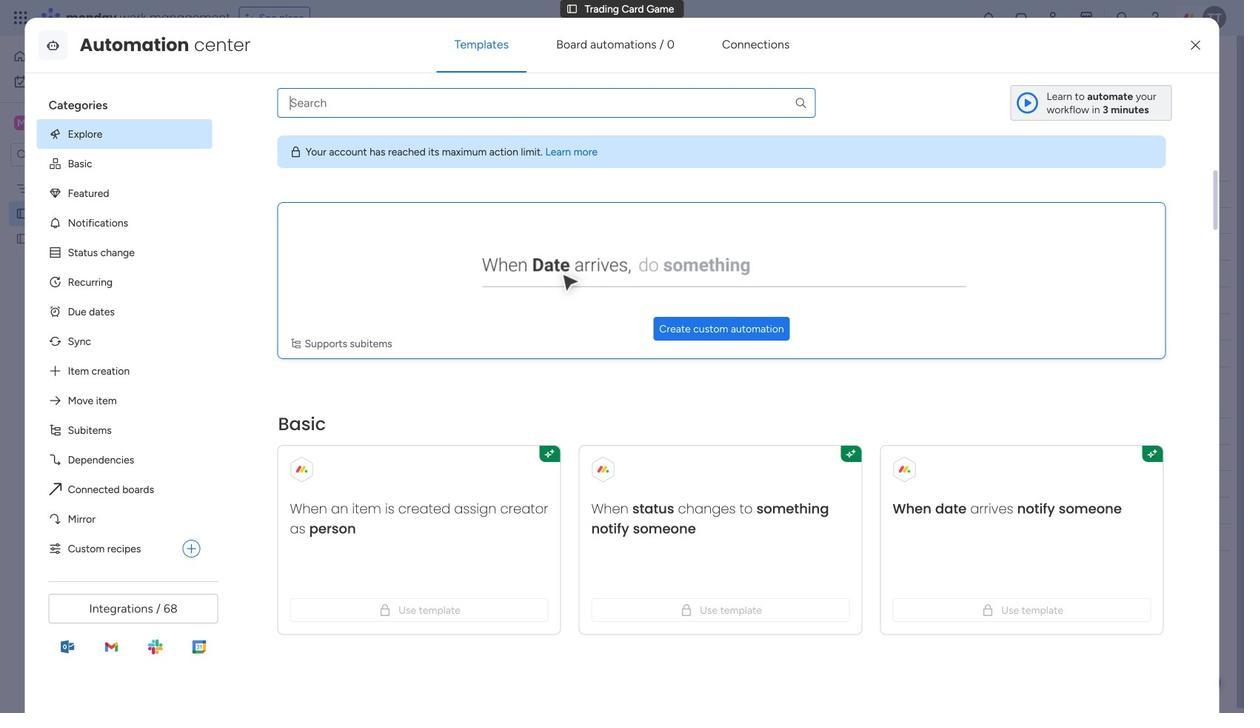 Task type: vqa. For each thing, say whether or not it's contained in the screenshot.
James Peterson icon to the top
no



Task type: describe. For each thing, give the bounding box(es) containing it.
0 vertical spatial option
[[9, 44, 180, 68]]

add view image
[[330, 85, 336, 96]]

Search field
[[344, 117, 389, 138]]

terry turtle image
[[1203, 6, 1227, 30]]

2 public board image from the top
[[16, 232, 30, 246]]

workspace selection element
[[14, 114, 124, 133]]

notifications image
[[982, 10, 996, 25]]

Search for a column type search field
[[277, 88, 816, 118]]

workspace image
[[14, 115, 29, 131]]

Search in workspace field
[[31, 146, 124, 163]]

invite members image
[[1047, 10, 1062, 25]]



Task type: locate. For each thing, give the bounding box(es) containing it.
None search field
[[277, 88, 816, 118]]

tab
[[321, 79, 345, 102]]

heading
[[37, 85, 212, 119]]

1 public board image from the top
[[16, 207, 30, 221]]

v2 search image
[[333, 119, 344, 136]]

select product image
[[13, 10, 28, 25]]

angle down image
[[301, 122, 308, 133]]

search image
[[794, 96, 808, 110]]

public board image
[[16, 207, 30, 221], [16, 232, 30, 246]]

1 vertical spatial public board image
[[16, 232, 30, 246]]

2 vertical spatial option
[[37, 534, 177, 564]]

None field
[[251, 156, 332, 176], [539, 186, 578, 203], [628, 186, 665, 203], [735, 186, 765, 203], [539, 423, 578, 440], [628, 423, 665, 440], [735, 423, 765, 440], [251, 156, 332, 176], [539, 186, 578, 203], [628, 186, 665, 203], [735, 186, 765, 203], [539, 423, 578, 440], [628, 423, 665, 440], [735, 423, 765, 440]]

search everything image
[[1116, 10, 1130, 25]]

help image
[[1148, 10, 1163, 25]]

collapse image
[[1200, 121, 1212, 133]]

0 vertical spatial public board image
[[16, 207, 30, 221]]

tab list
[[224, 79, 1215, 103]]

list box
[[37, 85, 224, 564], [0, 173, 189, 451]]

arrow down image
[[518, 119, 536, 136]]

option
[[9, 44, 180, 68], [0, 175, 189, 178], [37, 534, 177, 564]]

monday marketplace image
[[1079, 10, 1094, 25]]

update feed image
[[1014, 10, 1029, 25]]

see plans image
[[246, 9, 259, 26]]

1 vertical spatial option
[[0, 175, 189, 178]]



